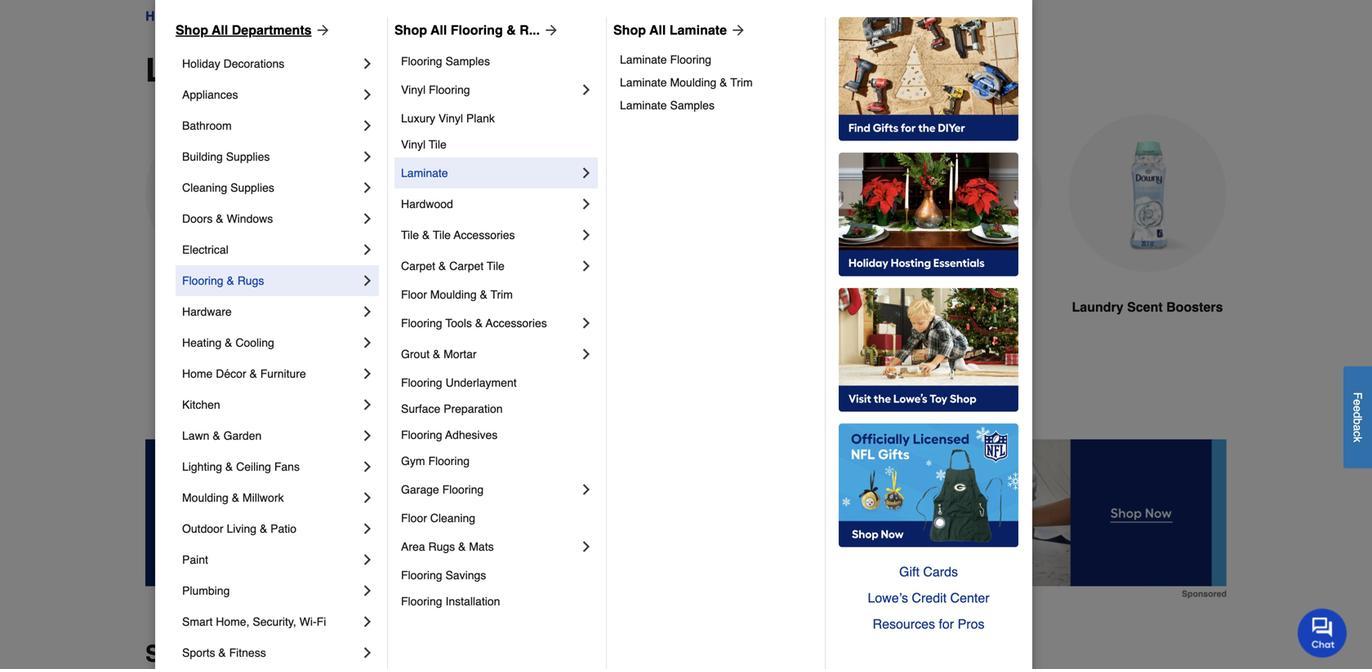 Task type: describe. For each thing, give the bounding box(es) containing it.
cards
[[923, 565, 958, 580]]

flooring up laminate moulding & trim
[[670, 53, 712, 66]]

home for home
[[145, 9, 182, 24]]

laminate flooring
[[620, 53, 712, 66]]

floor cleaning
[[401, 512, 475, 525]]

chevron right image for plumbing
[[359, 583, 376, 600]]

tile down 'hardwood'
[[401, 229, 419, 242]]

hardware link
[[182, 297, 359, 328]]

vinyl inside luxury vinyl plank link
[[439, 112, 463, 125]]

1 vertical spatial cleaning supplies link
[[182, 172, 359, 203]]

holiday hosting essentials. image
[[839, 153, 1019, 277]]

flooring installation link
[[401, 589, 595, 615]]

carpet & carpet tile
[[401, 260, 505, 273]]

building supplies link
[[182, 141, 359, 172]]

laundry scent boosters link
[[1069, 114, 1227, 357]]

samples for laminate samples
[[670, 99, 715, 112]]

hardwood link
[[401, 189, 578, 220]]

all for flooring
[[431, 22, 447, 38]]

white bottle of shout stain remover. image
[[515, 114, 673, 273]]

laundry down shop all departments
[[145, 51, 274, 89]]

lowe's credit center
[[868, 591, 990, 606]]

chevron right image for moulding & millwork
[[359, 490, 376, 506]]

lowe's credit center link
[[839, 586, 1019, 612]]

shop all flooring & r... link
[[395, 20, 560, 40]]

arrow right image for shop all departments
[[312, 22, 331, 38]]

chevron right image for hardware
[[359, 304, 376, 320]]

security,
[[253, 616, 296, 629]]

c
[[1352, 432, 1365, 437]]

boosters
[[1167, 300, 1223, 315]]

brand
[[242, 642, 308, 668]]

chevron right image for area rugs & mats
[[578, 539, 595, 556]]

lowe's
[[868, 591, 908, 606]]

r...
[[520, 22, 540, 38]]

cooling
[[236, 337, 274, 350]]

& left r...
[[507, 22, 516, 38]]

doors & windows link
[[182, 203, 359, 234]]

chevron right image for hardwood
[[578, 196, 595, 212]]

luxury vinyl plank link
[[401, 105, 595, 132]]

machine
[[781, 300, 833, 315]]

gift
[[899, 565, 920, 580]]

orange box of tide washing machine cleaner. image
[[699, 114, 858, 272]]

flooring tools & accessories
[[401, 317, 547, 330]]

carpet & carpet tile link
[[401, 251, 578, 282]]

sports
[[182, 647, 215, 660]]

supplies up holiday decorations link
[[255, 9, 309, 24]]

moulding & millwork
[[182, 492, 284, 505]]

washing machine cleaners link
[[699, 114, 858, 376]]

vinyl for vinyl tile
[[401, 138, 426, 151]]

gift cards link
[[839, 560, 1019, 586]]

luxury
[[401, 112, 435, 125]]

chevron right image for garage flooring
[[578, 482, 595, 498]]

lawn & garden link
[[182, 421, 359, 452]]

flooring installation
[[401, 596, 500, 609]]

garage
[[401, 484, 439, 497]]

plank
[[466, 112, 495, 125]]

center
[[951, 591, 990, 606]]

holiday decorations link
[[182, 48, 359, 79]]

1 vertical spatial cleaning supplies
[[182, 181, 274, 194]]

0 vertical spatial laundry supplies
[[324, 9, 425, 24]]

tile up carpet & carpet tile at top
[[433, 229, 451, 242]]

savings
[[446, 569, 486, 582]]

surface preparation
[[401, 403, 503, 416]]

supplies down bathroom link on the left top of the page
[[226, 150, 270, 163]]

floor for floor moulding & trim
[[401, 288, 427, 301]]

grout & mortar
[[401, 348, 477, 361]]

lighting
[[182, 461, 222, 474]]

flooring down surface
[[401, 429, 442, 442]]

gym flooring
[[401, 455, 470, 468]]

flooring samples
[[401, 55, 490, 68]]

vinyl for vinyl flooring
[[401, 83, 426, 96]]

laundry for green container of gain laundry detergent. image
[[167, 300, 218, 315]]

chevron right image for grout & mortar
[[578, 346, 595, 363]]

heating
[[182, 337, 222, 350]]

all for laminate
[[650, 22, 666, 38]]

installation
[[446, 596, 500, 609]]

doors & windows
[[182, 212, 273, 225]]

f
[[1352, 393, 1365, 400]]

outdoor living & patio link
[[182, 514, 359, 545]]

chevron right image for heating & cooling
[[359, 335, 376, 351]]

laundry for bottle of downy laundry scent booster. image
[[1072, 300, 1124, 315]]

f e e d b a c k button
[[1344, 367, 1372, 469]]

chevron right image for appliances
[[359, 87, 376, 103]]

tools
[[446, 317, 472, 330]]

for
[[939, 617, 954, 632]]

chevron right image for bathroom
[[359, 118, 376, 134]]

shop all departments link
[[176, 20, 331, 40]]

laundry supplies link
[[324, 7, 425, 26]]

& up laundry detergent
[[227, 274, 234, 288]]

vinyl flooring
[[401, 83, 470, 96]]

by
[[209, 642, 236, 668]]

chevron right image for doors & windows
[[359, 211, 376, 227]]

bathroom link
[[182, 110, 359, 141]]

vinyl flooring link
[[401, 74, 578, 105]]

1 vertical spatial laundry supplies
[[145, 51, 420, 89]]

& down 'hardwood'
[[422, 229, 430, 242]]

laminate down vinyl tile
[[401, 167, 448, 180]]

fabric softeners
[[358, 300, 461, 315]]

holiday
[[182, 57, 220, 70]]

surface
[[401, 403, 441, 416]]

green container of gain laundry detergent. image
[[145, 114, 304, 272]]

smart home, security, wi-fi
[[182, 616, 326, 629]]

area rugs & mats link
[[401, 532, 578, 563]]

garage flooring link
[[401, 475, 578, 506]]

floor moulding & trim link
[[401, 282, 595, 308]]

chevron right image for lighting & ceiling fans
[[359, 459, 376, 475]]

departments
[[232, 22, 312, 38]]

& right 'sports'
[[218, 647, 226, 660]]

cleaners
[[751, 319, 806, 335]]

b
[[1352, 419, 1365, 425]]

1 carpet from the left
[[401, 260, 435, 273]]

adhesives
[[445, 429, 498, 442]]

& right 'grout'
[[433, 348, 441, 361]]

laminate samples
[[620, 99, 715, 112]]

chevron right image for kitchen
[[359, 397, 376, 413]]

trim for floor moulding & trim
[[491, 288, 513, 301]]

chevron right image for cleaning supplies
[[359, 180, 376, 196]]

supplies down laundry supplies link
[[283, 51, 420, 89]]

washing
[[724, 300, 778, 315]]

home décor & furniture link
[[182, 359, 359, 390]]

area rugs & mats
[[401, 541, 494, 554]]

& right lawn
[[213, 430, 220, 443]]

laminate for laminate flooring
[[620, 53, 667, 66]]

blue spray bottle of febreze fabric freshener. image
[[884, 114, 1042, 273]]

chevron right image for building supplies
[[359, 149, 376, 165]]

luxury vinyl plank
[[401, 112, 495, 125]]

1 e from the top
[[1352, 400, 1365, 406]]

chat invite button image
[[1298, 609, 1348, 659]]

moulding & millwork link
[[182, 483, 359, 514]]

rugs inside 'link'
[[428, 541, 455, 554]]

k
[[1352, 437, 1365, 443]]

& right décor
[[250, 368, 257, 381]]

lighting & ceiling fans
[[182, 461, 300, 474]]

laminate samples link
[[620, 94, 814, 117]]

2 carpet from the left
[[449, 260, 484, 273]]



Task type: locate. For each thing, give the bounding box(es) containing it.
wi-
[[300, 616, 317, 629]]

fabric left the fresheners
[[906, 300, 946, 315]]

flooring up floor cleaning
[[442, 484, 484, 497]]

décor
[[216, 368, 246, 381]]

chevron right image for laminate
[[578, 165, 595, 181]]

2 all from the left
[[431, 22, 447, 38]]

0 horizontal spatial shop
[[176, 22, 208, 38]]

lawn & garden
[[182, 430, 262, 443]]

millwork
[[243, 492, 284, 505]]

laminate down shop all laminate
[[620, 53, 667, 66]]

advertisement region
[[145, 440, 1227, 599]]

vinyl tile link
[[401, 132, 595, 158]]

grout & mortar link
[[401, 339, 578, 370]]

vinyl left plank
[[439, 112, 463, 125]]

fabric fresheners link
[[884, 114, 1042, 357]]

laminate for laminate moulding & trim
[[620, 76, 667, 89]]

& down carpet & carpet tile link
[[480, 288, 488, 301]]

chevron right image
[[359, 56, 376, 72], [578, 82, 595, 98], [359, 87, 376, 103], [359, 118, 376, 134], [578, 196, 595, 212], [578, 227, 595, 243], [359, 242, 376, 258], [578, 258, 595, 274], [578, 315, 595, 332], [359, 397, 376, 413], [359, 428, 376, 444], [359, 459, 376, 475], [578, 482, 595, 498], [578, 539, 595, 556], [359, 552, 376, 569], [359, 583, 376, 600], [359, 614, 376, 631], [359, 645, 376, 662]]

2 floor from the top
[[401, 512, 427, 525]]

area
[[401, 541, 425, 554]]

0 horizontal spatial arrow right image
[[312, 22, 331, 38]]

fresheners
[[949, 300, 1020, 315]]

pros
[[958, 617, 985, 632]]

moulding for laminate
[[670, 76, 717, 89]]

credit
[[912, 591, 947, 606]]

laundry up heating
[[167, 300, 218, 315]]

2 horizontal spatial moulding
[[670, 76, 717, 89]]

flooring up flooring samples link
[[451, 22, 503, 38]]

2 fabric from the left
[[906, 300, 946, 315]]

arrow right image inside shop all departments link
[[312, 22, 331, 38]]

chevron right image
[[359, 149, 376, 165], [578, 165, 595, 181], [359, 180, 376, 196], [359, 211, 376, 227], [359, 273, 376, 289], [359, 304, 376, 320], [359, 335, 376, 351], [578, 346, 595, 363], [359, 366, 376, 382], [359, 490, 376, 506], [359, 521, 376, 538]]

lawn
[[182, 430, 210, 443]]

laminate flooring link
[[620, 48, 814, 71]]

1 vertical spatial cleaning
[[182, 181, 227, 194]]

cleaning supplies up decorations
[[196, 9, 309, 24]]

bottle of downy laundry scent booster. image
[[1069, 114, 1227, 272]]

laundry detergent link
[[145, 114, 304, 357]]

laundry detergent
[[167, 300, 283, 315]]

flooring down softeners
[[401, 317, 442, 330]]

laminate for laminate samples
[[620, 99, 667, 112]]

f e e d b a c k
[[1352, 393, 1365, 443]]

& right doors
[[216, 212, 223, 225]]

flooring & rugs
[[182, 274, 264, 288]]

mats
[[469, 541, 494, 554]]

1 vertical spatial moulding
[[430, 288, 477, 301]]

cleaning supplies link up decorations
[[196, 7, 309, 26]]

arrow right image
[[312, 22, 331, 38], [727, 22, 747, 38]]

visit the lowe's toy shop. image
[[839, 288, 1019, 413]]

laminate moulding & trim
[[620, 76, 753, 89]]

surface preparation link
[[401, 396, 595, 422]]

0 vertical spatial vinyl
[[401, 83, 426, 96]]

& left cooling
[[225, 337, 232, 350]]

supplies
[[255, 9, 309, 24], [374, 9, 425, 24], [283, 51, 420, 89], [226, 150, 270, 163], [230, 181, 274, 194]]

shop up flooring samples
[[395, 22, 427, 38]]

0 horizontal spatial trim
[[491, 288, 513, 301]]

chevron right image for holiday decorations
[[359, 56, 376, 72]]

all for departments
[[212, 22, 228, 38]]

carpet up fabric softeners
[[401, 260, 435, 273]]

& left patio
[[260, 523, 267, 536]]

flooring samples link
[[401, 48, 595, 74]]

chevron right image for home décor & furniture
[[359, 366, 376, 382]]

rugs up 'detergent'
[[237, 274, 264, 288]]

tile up floor moulding & trim link
[[487, 260, 505, 273]]

chevron right image for vinyl flooring
[[578, 82, 595, 98]]

1 horizontal spatial arrow right image
[[727, 22, 747, 38]]

paint link
[[182, 545, 359, 576]]

carpet
[[401, 260, 435, 273], [449, 260, 484, 273]]

&
[[507, 22, 516, 38], [720, 76, 727, 89], [216, 212, 223, 225], [422, 229, 430, 242], [439, 260, 446, 273], [227, 274, 234, 288], [480, 288, 488, 301], [475, 317, 483, 330], [225, 337, 232, 350], [433, 348, 441, 361], [250, 368, 257, 381], [213, 430, 220, 443], [225, 461, 233, 474], [232, 492, 239, 505], [260, 523, 267, 536], [458, 541, 466, 554], [218, 647, 226, 660]]

fabric for fabric softeners
[[358, 300, 397, 315]]

home for home décor & furniture
[[182, 368, 213, 381]]

& up floor moulding & trim
[[439, 260, 446, 273]]

1 vertical spatial floor
[[401, 512, 427, 525]]

2 vertical spatial vinyl
[[401, 138, 426, 151]]

2 arrow right image from the left
[[727, 22, 747, 38]]

1 fabric from the left
[[358, 300, 397, 315]]

2 horizontal spatial all
[[650, 22, 666, 38]]

floor
[[401, 288, 427, 301], [401, 512, 427, 525]]

arrow right image inside the shop all laminate link
[[727, 22, 747, 38]]

electrical link
[[182, 234, 359, 266]]

gym
[[401, 455, 425, 468]]

vinyl up luxury
[[401, 83, 426, 96]]

fabric for fabric fresheners
[[906, 300, 946, 315]]

arrow right image for shop all laminate
[[727, 22, 747, 38]]

floor for floor cleaning
[[401, 512, 427, 525]]

shop all flooring & r...
[[395, 22, 540, 38]]

detergent
[[222, 300, 283, 315]]

flooring down area
[[401, 569, 442, 582]]

1 horizontal spatial carpet
[[449, 260, 484, 273]]

accessories down floor moulding & trim link
[[486, 317, 547, 330]]

trim down laminate flooring link
[[731, 76, 753, 89]]

heating & cooling
[[182, 337, 274, 350]]

rugs right area
[[428, 541, 455, 554]]

laundry stain removers
[[517, 300, 671, 315]]

accessories down hardwood link
[[454, 229, 515, 242]]

laundry scent boosters
[[1072, 300, 1223, 315]]

accessories for flooring tools & accessories
[[486, 317, 547, 330]]

1 vertical spatial rugs
[[428, 541, 455, 554]]

kitchen link
[[182, 390, 359, 421]]

2 horizontal spatial shop
[[614, 22, 646, 38]]

vinyl tile
[[401, 138, 447, 151]]

1 vertical spatial trim
[[491, 288, 513, 301]]

1 horizontal spatial trim
[[731, 76, 753, 89]]

1 vertical spatial vinyl
[[439, 112, 463, 125]]

blue bottle of downy fabric softener. image
[[330, 114, 489, 272]]

floor moulding & trim
[[401, 288, 513, 301]]

1 all from the left
[[212, 22, 228, 38]]

moulding
[[670, 76, 717, 89], [430, 288, 477, 301], [182, 492, 229, 505]]

arrow right image up laminate flooring link
[[727, 22, 747, 38]]

0 vertical spatial rugs
[[237, 274, 264, 288]]

floor up area
[[401, 512, 427, 525]]

0 vertical spatial trim
[[731, 76, 753, 89]]

chevron right image for smart home, security, wi-fi
[[359, 614, 376, 631]]

0 vertical spatial cleaning supplies
[[196, 9, 309, 24]]

0 horizontal spatial rugs
[[237, 274, 264, 288]]

d
[[1352, 412, 1365, 419]]

shop for shop all laminate
[[614, 22, 646, 38]]

shop for shop all departments
[[176, 22, 208, 38]]

building supplies
[[182, 150, 270, 163]]

chevron right image for paint
[[359, 552, 376, 569]]

outdoor
[[182, 523, 224, 536]]

laundry left the "scent"
[[1072, 300, 1124, 315]]

garage flooring
[[401, 484, 484, 497]]

trim down carpet & carpet tile link
[[491, 288, 513, 301]]

chevron right image for flooring & rugs
[[359, 273, 376, 289]]

hardware
[[182, 306, 232, 319]]

chevron right image for carpet & carpet tile
[[578, 258, 595, 274]]

& inside 'link'
[[225, 337, 232, 350]]

accessories
[[454, 229, 515, 242], [486, 317, 547, 330]]

1 vertical spatial accessories
[[486, 317, 547, 330]]

2 e from the top
[[1352, 406, 1365, 412]]

1 vertical spatial samples
[[670, 99, 715, 112]]

floor inside floor moulding & trim link
[[401, 288, 427, 301]]

fabric left softeners
[[358, 300, 397, 315]]

chevron right image for lawn & garden
[[359, 428, 376, 444]]

samples down laminate moulding & trim
[[670, 99, 715, 112]]

1 vertical spatial home
[[182, 368, 213, 381]]

flooring up vinyl flooring on the top of page
[[401, 55, 442, 68]]

shop
[[176, 22, 208, 38], [395, 22, 427, 38], [614, 22, 646, 38]]

3 all from the left
[[650, 22, 666, 38]]

0 vertical spatial samples
[[446, 55, 490, 68]]

home inside the home décor & furniture link
[[182, 368, 213, 381]]

trim for laminate moulding & trim
[[731, 76, 753, 89]]

home
[[145, 9, 182, 24], [182, 368, 213, 381]]

ceiling
[[236, 461, 271, 474]]

floor down carpet & carpet tile at top
[[401, 288, 427, 301]]

heating & cooling link
[[182, 328, 359, 359]]

accessories for tile & tile accessories
[[454, 229, 515, 242]]

1 horizontal spatial moulding
[[430, 288, 477, 301]]

flooring savings
[[401, 569, 486, 582]]

laminate down laminate flooring at the top
[[620, 76, 667, 89]]

0 vertical spatial moulding
[[670, 76, 717, 89]]

1 horizontal spatial all
[[431, 22, 447, 38]]

chevron right image for tile & tile accessories
[[578, 227, 595, 243]]

& left "millwork"
[[232, 492, 239, 505]]

all up holiday decorations
[[212, 22, 228, 38]]

paint
[[182, 554, 208, 567]]

trim
[[731, 76, 753, 89], [491, 288, 513, 301]]

moulding for floor
[[430, 288, 477, 301]]

2 vertical spatial cleaning
[[430, 512, 475, 525]]

1 floor from the top
[[401, 288, 427, 301]]

laminate moulding & trim link
[[620, 71, 814, 94]]

vinyl down luxury
[[401, 138, 426, 151]]

moulding down carpet & carpet tile at top
[[430, 288, 477, 301]]

1 horizontal spatial shop
[[395, 22, 427, 38]]

1 horizontal spatial rugs
[[428, 541, 455, 554]]

resources for pros
[[873, 617, 985, 632]]

laundry left the "stain"
[[517, 300, 568, 315]]

1 arrow right image from the left
[[312, 22, 331, 38]]

& left the mats
[[458, 541, 466, 554]]

shop all laminate link
[[614, 20, 747, 40]]

lighting & ceiling fans link
[[182, 452, 359, 483]]

laminate down laminate moulding & trim
[[620, 99, 667, 112]]

fabric fresheners
[[906, 300, 1020, 315]]

vinyl inside vinyl tile link
[[401, 138, 426, 151]]

e up the d
[[1352, 400, 1365, 406]]

0 vertical spatial home
[[145, 9, 182, 24]]

chevron right image for outdoor living & patio
[[359, 521, 376, 538]]

& right tools
[[475, 317, 483, 330]]

all up laminate flooring at the top
[[650, 22, 666, 38]]

plumbing link
[[182, 576, 359, 607]]

appliances
[[182, 88, 238, 101]]

shop up laminate flooring at the top
[[614, 22, 646, 38]]

washing machine cleaners
[[724, 300, 833, 335]]

samples down shop all flooring & r...
[[446, 55, 490, 68]]

fi
[[317, 616, 326, 629]]

moulding up the laminate samples link on the top of page
[[670, 76, 717, 89]]

smart home, security, wi-fi link
[[182, 607, 359, 638]]

0 horizontal spatial fabric
[[358, 300, 397, 315]]

flooring up surface
[[401, 377, 442, 390]]

arrow right image
[[540, 22, 560, 38]]

1 shop from the left
[[176, 22, 208, 38]]

flooring down "flooring adhesives"
[[428, 455, 470, 468]]

shop up holiday
[[176, 22, 208, 38]]

flooring up "luxury vinyl plank"
[[429, 83, 470, 96]]

officially licensed n f l gifts. shop now. image
[[839, 424, 1019, 548]]

0 vertical spatial floor
[[401, 288, 427, 301]]

flooring down flooring savings
[[401, 596, 442, 609]]

1 horizontal spatial home
[[182, 368, 213, 381]]

cleaning up holiday decorations
[[196, 9, 251, 24]]

carpet up floor moulding & trim
[[449, 260, 484, 273]]

chevron right image for sports & fitness
[[359, 645, 376, 662]]

& down laminate flooring link
[[720, 76, 727, 89]]

windows
[[227, 212, 273, 225]]

chevron right image for flooring tools & accessories
[[578, 315, 595, 332]]

floor cleaning link
[[401, 506, 595, 532]]

flooring adhesives
[[401, 429, 498, 442]]

shop for shop all flooring & r...
[[395, 22, 427, 38]]

cleaning supplies up doors & windows
[[182, 181, 274, 194]]

shop
[[145, 642, 203, 668]]

laminate up laminate flooring link
[[670, 22, 727, 38]]

supplies up flooring samples
[[374, 9, 425, 24]]

0 vertical spatial accessories
[[454, 229, 515, 242]]

laundry right departments
[[324, 9, 371, 24]]

0 horizontal spatial samples
[[446, 55, 490, 68]]

cleaning supplies link up windows
[[182, 172, 359, 203]]

home link
[[145, 7, 182, 26]]

cleaning up area rugs & mats
[[430, 512, 475, 525]]

preparation
[[444, 403, 503, 416]]

flooring tools & accessories link
[[401, 308, 578, 339]]

laundry for white bottle of shout stain remover. image
[[517, 300, 568, 315]]

shop all laminate
[[614, 22, 727, 38]]

tile down "luxury vinyl plank"
[[429, 138, 447, 151]]

0 horizontal spatial all
[[212, 22, 228, 38]]

0 horizontal spatial home
[[145, 9, 182, 24]]

1 horizontal spatial fabric
[[906, 300, 946, 315]]

chevron right image for electrical
[[359, 242, 376, 258]]

2 shop from the left
[[395, 22, 427, 38]]

floor inside floor cleaning link
[[401, 512, 427, 525]]

0 vertical spatial cleaning supplies link
[[196, 7, 309, 26]]

2 vertical spatial moulding
[[182, 492, 229, 505]]

& left "ceiling" at the bottom left of the page
[[225, 461, 233, 474]]

all
[[212, 22, 228, 38], [431, 22, 447, 38], [650, 22, 666, 38]]

1 horizontal spatial samples
[[670, 99, 715, 112]]

0 horizontal spatial carpet
[[401, 260, 435, 273]]

samples for flooring samples
[[446, 55, 490, 68]]

all up flooring samples
[[431, 22, 447, 38]]

0 vertical spatial cleaning
[[196, 9, 251, 24]]

flooring adhesives link
[[401, 422, 595, 448]]

doors
[[182, 212, 213, 225]]

0 horizontal spatial moulding
[[182, 492, 229, 505]]

shop by brand
[[145, 642, 308, 668]]

laminate link
[[401, 158, 578, 189]]

moulding up the outdoor at left bottom
[[182, 492, 229, 505]]

vinyl inside vinyl flooring link
[[401, 83, 426, 96]]

electrical
[[182, 243, 229, 257]]

3 shop from the left
[[614, 22, 646, 38]]

find gifts for the diyer. image
[[839, 17, 1019, 141]]

e up b
[[1352, 406, 1365, 412]]

removers
[[608, 300, 671, 315]]

arrow right image up holiday decorations link
[[312, 22, 331, 38]]

cleaning supplies link
[[196, 7, 309, 26], [182, 172, 359, 203]]

supplies up windows
[[230, 181, 274, 194]]

flooring down electrical
[[182, 274, 224, 288]]

cleaning down 'building'
[[182, 181, 227, 194]]

flooring underlayment
[[401, 377, 517, 390]]



Task type: vqa. For each thing, say whether or not it's contained in the screenshot.
Add Promo Code
no



